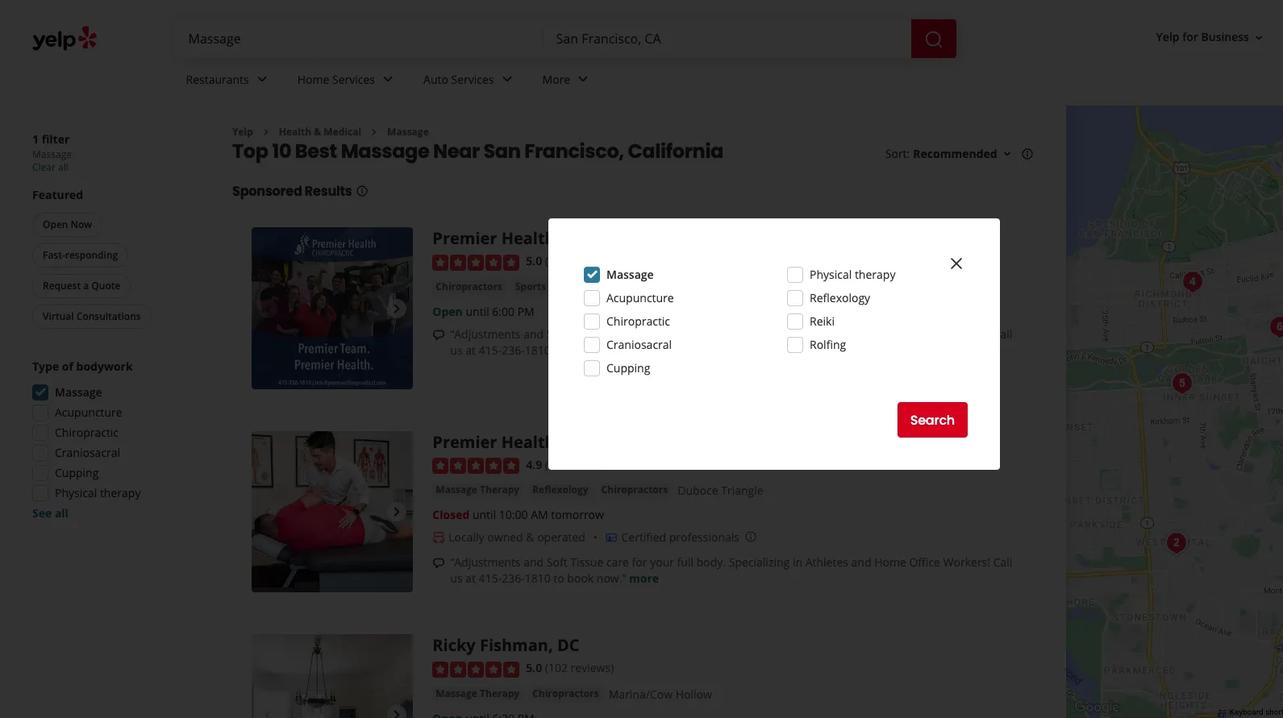 Task type: vqa. For each thing, say whether or not it's contained in the screenshot.
Keys
no



Task type: locate. For each thing, give the bounding box(es) containing it.
16 info v2 image
[[1021, 148, 1034, 161]]

previous image for ricky fishman, dc 'image'
[[258, 706, 277, 719]]

virtual
[[43, 310, 74, 323]]

1 horizontal spatial chiropractors
[[532, 687, 599, 700]]

0 horizontal spatial reflexology
[[532, 483, 588, 497]]

massage therapy button for dc
[[433, 686, 523, 702]]

athletes for first more link from the bottom of the page
[[805, 555, 848, 570]]

results
[[305, 183, 352, 201]]

chiropractic
[[560, 228, 659, 250], [606, 314, 670, 329], [55, 425, 119, 440], [560, 431, 659, 453]]

chiropractors link up open until 6:00 pm
[[433, 279, 506, 295]]

0 horizontal spatial marina/cow
[[609, 687, 673, 702]]

acupuncture inside search dialog
[[606, 290, 674, 306]]

premier up 4.9 star rating image in the bottom left of the page
[[433, 431, 497, 453]]

(110
[[545, 254, 568, 269]]

16 chevron right v2 image
[[260, 126, 272, 139]]

next image
[[387, 502, 407, 522], [387, 706, 407, 719]]

1 vertical spatial 415-
[[479, 571, 502, 586]]

chiropractors button down 5.0 (102 reviews)
[[529, 686, 602, 702]]

for for first more link
[[632, 326, 647, 342]]

physical therapy up reiki
[[810, 267, 896, 282]]

0 vertical spatial 236-
[[502, 343, 525, 358]]

all right see
[[55, 506, 68, 521]]

to down the sports medicine button
[[553, 343, 564, 358]]

2 more from the top
[[629, 571, 659, 586]]

locally owned & operated
[[449, 530, 585, 545]]

1 horizontal spatial reflexology
[[810, 290, 870, 306]]

and
[[523, 326, 544, 342], [851, 326, 871, 342], [523, 555, 544, 570], [851, 555, 871, 570]]

0 vertical spatial now."
[[597, 343, 626, 358]]

1 vertical spatial to
[[553, 571, 564, 586]]

yelp left 16 chevron right v2 icon
[[232, 125, 253, 139]]

open now button
[[32, 213, 103, 237]]

2 vertical spatial massage therapy link
[[433, 686, 523, 702]]

236- down 6:00
[[502, 343, 525, 358]]

236-
[[502, 343, 525, 358], [502, 571, 525, 586]]

featured
[[32, 187, 83, 202]]

health & medical link
[[279, 125, 361, 139]]

1 vertical spatial chiropractors link
[[598, 482, 671, 499]]

top 10 best massage near san francisco, california
[[232, 138, 723, 165]]

to
[[553, 343, 564, 358], [553, 571, 564, 586]]

us down "locally"
[[450, 571, 463, 586]]

reflexology inside button
[[532, 483, 588, 497]]

massage therapy link down ricky
[[433, 686, 523, 702]]

massage therapy link right medicine
[[602, 279, 692, 295]]

1 specializing from the top
[[729, 326, 790, 342]]

previous image
[[258, 502, 277, 522], [258, 706, 277, 719]]

1810 for first more link from the bottom of the page
[[525, 571, 551, 586]]

reflexology button
[[529, 482, 592, 499]]

2 office from the top
[[909, 555, 940, 570]]

0 horizontal spatial chiropractors
[[436, 280, 502, 293]]

open right next icon
[[433, 304, 463, 319]]

2 vertical spatial therapy
[[480, 687, 519, 700]]

chiropractors button up open until 6:00 pm
[[433, 279, 506, 295]]

24 chevron down v2 image for auto services
[[497, 70, 517, 89]]

chiropractors up certified
[[601, 483, 668, 497]]

16 chevron down v2 image
[[1252, 31, 1265, 44]]

previous image for the premier health chiropractic castro image
[[258, 502, 277, 522]]

0 vertical spatial at
[[466, 343, 476, 358]]

marina/cow hollow for ricky fishman, dc
[[609, 687, 712, 702]]

open inside open now button
[[43, 218, 68, 231]]

1 vertical spatial 16 speech v2 image
[[433, 557, 445, 570]]

chiropractors button up certified
[[598, 482, 671, 499]]

0 horizontal spatial open
[[43, 218, 68, 231]]

1 full from the top
[[677, 326, 694, 342]]

1 vertical spatial slideshow element
[[252, 431, 413, 593]]

services
[[332, 71, 375, 87], [451, 71, 494, 87]]

1 vertical spatial 5.0
[[526, 661, 542, 676]]

1810 down locally owned & operated
[[525, 571, 551, 586]]

premier health chiropractic castro link
[[433, 431, 715, 453]]

physical therapy up see all at the bottom left of page
[[55, 485, 141, 501]]

2 415- from the top
[[479, 571, 502, 586]]

2 to from the top
[[553, 571, 564, 586]]

0 vertical spatial specializing
[[729, 326, 790, 342]]

1 vertical spatial massage therapy button
[[433, 482, 523, 499]]

1 vertical spatial home
[[874, 326, 906, 342]]

owned
[[487, 530, 523, 545]]

2 vertical spatial chiropractors
[[532, 687, 599, 700]]

yelp left business
[[1156, 29, 1179, 45]]

0 vertical spatial home
[[297, 71, 329, 87]]

workers! for first more link
[[943, 326, 990, 342]]

16 speech v2 image down "16 locally owned v2" icon
[[433, 557, 445, 570]]

premier
[[433, 228, 497, 250], [433, 431, 497, 453]]

1810 down the pm
[[525, 343, 551, 358]]

at
[[466, 343, 476, 358], [466, 571, 476, 586]]

chiropractors up open until 6:00 pm
[[436, 280, 502, 293]]

premier health chiropractic castro
[[433, 431, 715, 453]]

dc
[[557, 635, 579, 657]]

0 vertical spatial therapy
[[855, 267, 896, 282]]

hollow for premier health chiropractic
[[766, 280, 802, 295]]

cupping
[[606, 360, 650, 376], [55, 465, 99, 481]]

body.
[[696, 326, 726, 342], [696, 555, 726, 570]]

0 vertical spatial &
[[314, 125, 321, 139]]

premier for premier health chiropractic
[[433, 228, 497, 250]]

2 us from the top
[[450, 571, 463, 586]]

16 speech v2 image down open until 6:00 pm
[[433, 329, 445, 342]]

2 slideshow element from the top
[[252, 431, 413, 593]]

auto services
[[423, 71, 494, 87]]

home inside business categories element
[[297, 71, 329, 87]]

therapy for dc
[[480, 687, 519, 700]]

1 vertical spatial your
[[650, 555, 674, 570]]

5.0 (110 reviews)
[[526, 254, 614, 269]]

until for premier health chiropractic
[[466, 304, 489, 319]]

1 vertical spatial at
[[466, 571, 476, 586]]

for
[[1182, 29, 1198, 45], [632, 326, 647, 342], [632, 555, 647, 570]]

2 call from the top
[[993, 555, 1012, 570]]

2 services from the left
[[451, 71, 494, 87]]

0 horizontal spatial &
[[314, 125, 321, 139]]

chiropractic inside search dialog
[[606, 314, 670, 329]]

0 vertical spatial office
[[909, 326, 940, 342]]

massage therapy link down 4.9 star rating image in the bottom left of the page
[[433, 482, 523, 499]]

2 tissue from the top
[[570, 555, 603, 570]]

slideshow element
[[252, 228, 413, 389], [252, 431, 413, 593], [252, 635, 413, 719]]

hollow
[[766, 280, 802, 295], [676, 687, 712, 702]]

studio soothe image
[[1264, 311, 1283, 344]]

reviews) down premier health chiropractic castro
[[564, 457, 607, 472]]

clear
[[32, 160, 56, 174]]

reflexology
[[810, 290, 870, 306], [532, 483, 588, 497]]

2 previous image from the top
[[258, 706, 277, 719]]

2 horizontal spatial chiropractors
[[601, 483, 668, 497]]

24 chevron down v2 image right restaurants on the left top of page
[[252, 70, 272, 89]]

care for first more link
[[606, 326, 629, 342]]

0 vertical spatial more link
[[629, 343, 659, 358]]

near
[[433, 138, 480, 165]]

specializing down professionals
[[729, 555, 790, 570]]

craniosacral
[[606, 337, 672, 352], [55, 445, 120, 460]]

24 chevron down v2 image for restaurants
[[252, 70, 272, 89]]

certified
[[621, 530, 666, 545]]

info icon image
[[744, 531, 757, 544], [744, 531, 757, 544]]

1 horizontal spatial cupping
[[606, 360, 650, 376]]

premier for premier health chiropractic castro
[[433, 431, 497, 453]]

yelp for yelp for business
[[1156, 29, 1179, 45]]

1 vertical spatial cupping
[[55, 465, 99, 481]]

1 office from the top
[[909, 326, 940, 342]]

google image
[[1070, 698, 1123, 719]]

book down medicine
[[567, 343, 594, 358]]

1 vertical spatial hollow
[[676, 687, 712, 702]]

home for first more link from the bottom of the page
[[874, 555, 906, 570]]

0 vertical spatial 16 speech v2 image
[[433, 329, 445, 342]]

415- down open until 6:00 pm
[[479, 343, 502, 358]]

16 locally owned v2 image
[[433, 531, 445, 544]]

acupuncture down type of bodywork
[[55, 405, 122, 420]]

1 vertical spatial acupuncture
[[55, 405, 122, 420]]

0 vertical spatial physical therapy
[[810, 267, 896, 282]]

0 vertical spatial massage therapy link
[[602, 279, 692, 295]]

5.0
[[526, 254, 542, 269], [526, 661, 542, 676]]

1 vertical spatial athletes
[[805, 555, 848, 570]]

0 vertical spatial care
[[606, 326, 629, 342]]

1 vertical spatial body.
[[696, 555, 726, 570]]

2 your from the top
[[650, 555, 674, 570]]

all inside 1 filter massage clear all
[[58, 160, 68, 174]]

marina/cow for ricky fishman, dc
[[609, 687, 673, 702]]

massage therapy down 4.9 star rating image in the bottom left of the page
[[436, 483, 519, 497]]

1 horizontal spatial &
[[526, 530, 534, 545]]

2 vertical spatial massage therapy button
[[433, 686, 523, 702]]

your for first more link
[[650, 326, 674, 342]]

0 horizontal spatial acupuncture
[[55, 405, 122, 420]]

"adjustments and soft tissue care for your full body. specializing in athletes and home office workers! call us at 415-236-1810 to book now." for first more link from the bottom of the page
[[450, 555, 1012, 586]]

0 horizontal spatial yelp
[[232, 125, 253, 139]]

call for first more link from the bottom of the page
[[993, 555, 1012, 570]]

0 vertical spatial book
[[567, 343, 594, 358]]

1 services from the left
[[332, 71, 375, 87]]

236- down locally owned & operated
[[502, 571, 525, 586]]

previous image
[[258, 299, 277, 318]]

1 vertical spatial soft
[[547, 555, 567, 570]]

1 vertical spatial massage therapy
[[436, 483, 519, 497]]

office for first more link from the bottom of the page
[[909, 555, 940, 570]]

& down am
[[526, 530, 534, 545]]

1 vertical spatial full
[[677, 555, 694, 570]]

chiropractors for the bottom 'chiropractors' button
[[532, 687, 599, 700]]

chiropractors for middle 'chiropractors' button
[[601, 483, 668, 497]]

415-
[[479, 343, 502, 358], [479, 571, 502, 586]]

24 chevron down v2 image inside "restaurants" link
[[252, 70, 272, 89]]

4.9 star rating image
[[433, 458, 520, 474]]

physical therapy
[[810, 267, 896, 282], [55, 485, 141, 501]]

2 specializing from the top
[[729, 555, 790, 570]]

2 1810 from the top
[[525, 571, 551, 586]]

soft
[[547, 326, 567, 342], [547, 555, 567, 570]]

1 care from the top
[[606, 326, 629, 342]]

to for first more link
[[553, 343, 564, 358]]

at down "locally"
[[466, 571, 476, 586]]

therapy
[[855, 267, 896, 282], [100, 485, 141, 501]]

keyboard short button
[[1230, 707, 1283, 719]]

at down open until 6:00 pm
[[466, 343, 476, 358]]

1 vertical spatial reviews)
[[564, 457, 607, 472]]

0 vertical spatial all
[[58, 160, 68, 174]]

business categories element
[[173, 58, 1283, 105]]

1 vertical spatial therapy
[[480, 483, 519, 497]]

0 vertical spatial cupping
[[606, 360, 650, 376]]

0 vertical spatial tissue
[[570, 326, 603, 342]]

hollow for ricky fishman, dc
[[676, 687, 712, 702]]

1 1810 from the top
[[525, 343, 551, 358]]

24 chevron down v2 image inside auto services link
[[497, 70, 517, 89]]

1 horizontal spatial craniosacral
[[606, 337, 672, 352]]

0 vertical spatial marina/cow hollow
[[699, 280, 802, 295]]

24 chevron down v2 image right auto services
[[497, 70, 517, 89]]

0 vertical spatial open
[[43, 218, 68, 231]]

reflexology inside search dialog
[[810, 290, 870, 306]]

0 horizontal spatial 24 chevron down v2 image
[[252, 70, 272, 89]]

health up 4.9
[[501, 431, 555, 453]]

1 24 chevron down v2 image from the left
[[378, 70, 398, 89]]

restaurants link
[[173, 58, 284, 105]]

1 in from the top
[[793, 326, 802, 342]]

chiropractors down 5.0 (102 reviews)
[[532, 687, 599, 700]]

services up medical
[[332, 71, 375, 87]]

all
[[58, 160, 68, 174], [55, 506, 68, 521]]

5 star rating image
[[433, 255, 520, 271], [433, 662, 520, 678]]

1 soft from the top
[[547, 326, 567, 342]]

0 vertical spatial yelp
[[1156, 29, 1179, 45]]

sort:
[[885, 146, 910, 162]]

& left medical
[[314, 125, 321, 139]]

0 vertical spatial marina/cow
[[699, 280, 763, 295]]

massage therapy for dc
[[436, 687, 519, 700]]

until up "locally"
[[473, 507, 496, 523]]

physical up reiki
[[810, 267, 852, 282]]

castro
[[663, 431, 715, 453]]

tissue down operated
[[570, 555, 603, 570]]

1 call from the top
[[993, 326, 1012, 342]]

see all
[[32, 506, 68, 521]]

1 athletes from the top
[[805, 326, 848, 342]]

open for open now
[[43, 218, 68, 231]]

2 16 speech v2 image from the top
[[433, 557, 445, 570]]

in for first more link from the bottom of the page
[[793, 555, 802, 570]]

5 star rating image up open until 6:00 pm
[[433, 255, 520, 271]]

chiropractors link
[[433, 279, 506, 295], [598, 482, 671, 499], [529, 686, 602, 702]]

24 chevron down v2 image right the more
[[574, 70, 593, 89]]

massage therapy right medicine
[[605, 280, 689, 293]]

enchanted massage image
[[1166, 368, 1199, 400]]

0 vertical spatial acupuncture
[[606, 290, 674, 306]]

2 now." from the top
[[597, 571, 626, 586]]

0 horizontal spatial hollow
[[676, 687, 712, 702]]

2 24 chevron down v2 image from the left
[[497, 70, 517, 89]]

1 now." from the top
[[597, 343, 626, 358]]

24 chevron down v2 image
[[378, 70, 398, 89], [574, 70, 593, 89]]

5.0 left "(110"
[[526, 254, 542, 269]]

1 your from the top
[[650, 326, 674, 342]]

1810
[[525, 343, 551, 358], [525, 571, 551, 586]]

0 vertical spatial reflexology
[[810, 290, 870, 306]]

tissue
[[570, 326, 603, 342], [570, 555, 603, 570]]

to down operated
[[553, 571, 564, 586]]

massage therapy button right medicine
[[602, 279, 692, 295]]

soft down operated
[[547, 555, 567, 570]]

therapy inside search dialog
[[855, 267, 896, 282]]

more for first more link from the bottom of the page
[[629, 571, 659, 586]]

1 us from the top
[[450, 343, 463, 358]]

massage therapy down ricky
[[436, 687, 519, 700]]

1 body. from the top
[[696, 326, 726, 342]]

2 soft from the top
[[547, 555, 567, 570]]

reviews) down dc in the bottom of the page
[[571, 661, 614, 676]]

health & medical
[[279, 125, 361, 139]]

1 236- from the top
[[502, 343, 525, 358]]

health right 16 chevron right v2 icon
[[279, 125, 311, 139]]

featured group
[[29, 187, 200, 332]]

0 vertical spatial next image
[[387, 502, 407, 522]]

athletes
[[805, 326, 848, 342], [805, 555, 848, 570]]

1 premier from the top
[[433, 228, 497, 250]]

now."
[[597, 343, 626, 358], [597, 571, 626, 586]]

1 workers! from the top
[[943, 326, 990, 342]]

1 to from the top
[[553, 343, 564, 358]]

2 care from the top
[[606, 555, 629, 570]]

specializing left reiki
[[729, 326, 790, 342]]

search dialog
[[0, 0, 1283, 719]]

1 more from the top
[[629, 343, 659, 358]]

your
[[650, 326, 674, 342], [650, 555, 674, 570]]

415- down owned
[[479, 571, 502, 586]]

massage therapy button for chiropractic
[[433, 482, 523, 499]]

1 5.0 from the top
[[526, 254, 542, 269]]

2 "adjustments and soft tissue care for your full body. specializing in athletes and home office workers! call us at 415-236-1810 to book now." from the top
[[450, 555, 1012, 586]]

1 16 speech v2 image from the top
[[433, 329, 445, 342]]

book down operated
[[567, 571, 594, 586]]

now
[[71, 218, 92, 231]]

1 horizontal spatial 24 chevron down v2 image
[[574, 70, 593, 89]]

more for first more link
[[629, 343, 659, 358]]

1 5 star rating image from the top
[[433, 255, 520, 271]]

24 chevron down v2 image left auto
[[378, 70, 398, 89]]

book
[[567, 343, 594, 358], [567, 571, 594, 586]]

2 5 star rating image from the top
[[433, 662, 520, 678]]

marina/cow for premier health chiropractic
[[699, 280, 763, 295]]

sports medicine
[[515, 280, 593, 293]]

0 vertical spatial workers!
[[943, 326, 990, 342]]

5.0 for health
[[526, 254, 542, 269]]

1 vertical spatial &
[[526, 530, 534, 545]]

5 star rating image down ricky
[[433, 662, 520, 678]]

open left now
[[43, 218, 68, 231]]

cupping inside search dialog
[[606, 360, 650, 376]]

body. for first more link from the bottom of the page
[[696, 555, 726, 570]]

acupuncture
[[606, 290, 674, 306], [55, 405, 122, 420]]

massage therapy
[[605, 280, 689, 293], [436, 483, 519, 497], [436, 687, 519, 700]]

more link
[[629, 343, 659, 358], [629, 571, 659, 586]]

16 speech v2 image
[[433, 329, 445, 342], [433, 557, 445, 570]]

16 certified professionals v2 image
[[605, 531, 618, 544]]

None search field
[[175, 19, 959, 58]]

group
[[27, 359, 200, 522]]

0 horizontal spatial 24 chevron down v2 image
[[378, 70, 398, 89]]

"adjustments down open until 6:00 pm
[[450, 326, 521, 342]]

1810 for first more link
[[525, 343, 551, 358]]

physical inside search dialog
[[810, 267, 852, 282]]

0 vertical spatial to
[[553, 343, 564, 358]]

massage therapy button
[[602, 279, 692, 295], [433, 482, 523, 499], [433, 686, 523, 702]]

specializing
[[729, 326, 790, 342], [729, 555, 790, 570]]

physical
[[810, 267, 852, 282], [55, 485, 97, 501]]

2 next image from the top
[[387, 706, 407, 719]]

chiropractors link down 5.0 (102 reviews)
[[529, 686, 602, 702]]

2 vertical spatial health
[[501, 431, 555, 453]]

1 vertical spatial care
[[606, 555, 629, 570]]

&
[[314, 125, 321, 139], [526, 530, 534, 545]]

1 vertical spatial workers!
[[943, 555, 990, 570]]

acupuncture right medicine
[[606, 290, 674, 306]]

office for first more link
[[909, 326, 940, 342]]

care for first more link from the bottom of the page
[[606, 555, 629, 570]]

in
[[793, 326, 802, 342], [793, 555, 802, 570]]

health up "(110"
[[501, 228, 555, 250]]

1 vertical spatial us
[[450, 571, 463, 586]]

2 236- from the top
[[502, 571, 525, 586]]

therapy
[[650, 280, 689, 293], [480, 483, 519, 497], [480, 687, 519, 700]]

open for open until 6:00 pm
[[433, 304, 463, 319]]

massage therapy button down 4.9 star rating image in the bottom left of the page
[[433, 482, 523, 499]]

until left 6:00
[[466, 304, 489, 319]]

services right auto
[[451, 71, 494, 87]]

0 vertical spatial soft
[[547, 326, 567, 342]]

until
[[466, 304, 489, 319], [473, 507, 496, 523]]

yelp for yelp link
[[232, 125, 253, 139]]

1 vertical spatial marina/cow
[[609, 687, 673, 702]]

us down open until 6:00 pm
[[450, 343, 463, 358]]

1 next image from the top
[[387, 502, 407, 522]]

2 body. from the top
[[696, 555, 726, 570]]

415- for 16 speech v2 image corresponding to first more link from the bottom of the page
[[479, 571, 502, 586]]

all right "clear"
[[58, 160, 68, 174]]

5.0 left (102
[[526, 661, 542, 676]]

1 tissue from the top
[[570, 326, 603, 342]]

4.9
[[526, 457, 542, 472]]

1 vertical spatial "adjustments and soft tissue care for your full body. specializing in athletes and home office workers! call us at 415-236-1810 to book now."
[[450, 555, 1012, 586]]

0 vertical spatial your
[[650, 326, 674, 342]]

physical up see all at the bottom left of page
[[55, 485, 97, 501]]

24 chevron down v2 image inside 'home services' link
[[378, 70, 398, 89]]

2 athletes from the top
[[805, 555, 848, 570]]

next image for ricky fishman, dc 'image'
[[387, 706, 407, 719]]

ricky fishman, dc link
[[433, 635, 579, 657]]

open
[[43, 218, 68, 231], [433, 304, 463, 319]]

0 horizontal spatial services
[[332, 71, 375, 87]]

1 vertical spatial more link
[[629, 571, 659, 586]]

0 vertical spatial slideshow element
[[252, 228, 413, 389]]

2 workers! from the top
[[943, 555, 990, 570]]

4.9 (71 reviews)
[[526, 457, 607, 472]]

2 24 chevron down v2 image from the left
[[574, 70, 593, 89]]

2 vertical spatial chiropractors link
[[529, 686, 602, 702]]

soft down the sports medicine button
[[547, 326, 567, 342]]

craniosacral inside search dialog
[[606, 337, 672, 352]]

0 vertical spatial us
[[450, 343, 463, 358]]

1 vertical spatial massage therapy link
[[433, 482, 523, 499]]

0 vertical spatial massage therapy button
[[602, 279, 692, 295]]

1 horizontal spatial physical
[[810, 267, 852, 282]]

2 5.0 from the top
[[526, 661, 542, 676]]

1 vertical spatial office
[[909, 555, 940, 570]]

2 premier from the top
[[433, 431, 497, 453]]

massage therapy button down ricky
[[433, 686, 523, 702]]

premier up open until 6:00 pm
[[433, 228, 497, 250]]

2 in from the top
[[793, 555, 802, 570]]

1 415- from the top
[[479, 343, 502, 358]]

24 chevron down v2 image inside more link
[[574, 70, 593, 89]]

1 previous image from the top
[[258, 502, 277, 522]]

reviews) up medicine
[[571, 254, 614, 269]]

search image
[[924, 30, 943, 49]]

1 horizontal spatial marina/cow
[[699, 280, 763, 295]]

reflexology up reiki
[[810, 290, 870, 306]]

specializing for first more link from the bottom of the page
[[729, 555, 790, 570]]

1 slideshow element from the top
[[252, 228, 413, 389]]

"adjustments down "locally"
[[450, 555, 521, 570]]

1 horizontal spatial hollow
[[766, 280, 802, 295]]

specializing for first more link
[[729, 326, 790, 342]]

1 "adjustments and soft tissue care for your full body. specializing in athletes and home office workers! call us at 415-236-1810 to book now." from the top
[[450, 326, 1012, 358]]

1 24 chevron down v2 image from the left
[[252, 70, 272, 89]]

0 vertical spatial call
[[993, 326, 1012, 342]]

1 vertical spatial 1810
[[525, 571, 551, 586]]

1 vertical spatial chiropractors
[[601, 483, 668, 497]]

24 chevron down v2 image
[[252, 70, 272, 89], [497, 70, 517, 89]]

0 vertical spatial for
[[1182, 29, 1198, 45]]

yelp inside button
[[1156, 29, 1179, 45]]

reflexology link
[[529, 482, 592, 499]]

1 vertical spatial physical
[[55, 485, 97, 501]]

in for first more link
[[793, 326, 802, 342]]

reflexology down 4.9 (71 reviews)
[[532, 483, 588, 497]]

1 vertical spatial for
[[632, 326, 647, 342]]

chiropractors link up certified
[[598, 482, 671, 499]]

massage therapy link
[[602, 279, 692, 295], [433, 482, 523, 499], [433, 686, 523, 702]]

therapy for chiropractic
[[480, 483, 519, 497]]

tissue down medicine
[[570, 326, 603, 342]]

responding
[[65, 248, 118, 262]]



Task type: describe. For each thing, give the bounding box(es) containing it.
6:00
[[492, 304, 515, 319]]

1 vertical spatial all
[[55, 506, 68, 521]]

10
[[272, 138, 291, 165]]

massage therapy link for chiropractic
[[433, 482, 523, 499]]

group containing type of bodywork
[[27, 359, 200, 522]]

more
[[542, 71, 570, 87]]

1 "adjustments from the top
[[450, 326, 521, 342]]

triangle
[[721, 483, 763, 499]]

2 more link from the top
[[629, 571, 659, 586]]

16 speech v2 image for first more link from the bottom of the page
[[433, 557, 445, 570]]

for inside button
[[1182, 29, 1198, 45]]

open now
[[43, 218, 92, 231]]

yelp link
[[232, 125, 253, 139]]

tissue for first more link
[[570, 326, 603, 342]]

now." for first more link
[[597, 343, 626, 358]]

"adjustments and soft tissue care for your full body. specializing in athletes and home office workers! call us at 415-236-1810 to book now." for first more link
[[450, 326, 1012, 358]]

1 book from the top
[[567, 343, 594, 358]]

0 horizontal spatial physical
[[55, 485, 97, 501]]

francisco,
[[524, 138, 624, 165]]

business
[[1201, 29, 1249, 45]]

your for first more link from the bottom of the page
[[650, 555, 674, 570]]

virtual consultations
[[43, 310, 141, 323]]

best
[[295, 138, 337, 165]]

athletes for first more link
[[805, 326, 848, 342]]

virtual consultations button
[[32, 305, 151, 329]]

top
[[232, 138, 268, 165]]

ricky fishman, dc image
[[252, 635, 413, 719]]

slideshow element for premier health chiropractic castro
[[252, 431, 413, 593]]

massage link
[[387, 125, 429, 139]]

body. for first more link
[[696, 326, 726, 342]]

workers! for first more link from the bottom of the page
[[943, 555, 990, 570]]

chiropractors for the topmost 'chiropractors' button
[[436, 280, 502, 293]]

massage therapy for chiropractic
[[436, 483, 519, 497]]

2 full from the top
[[677, 555, 694, 570]]

professionals
[[669, 530, 740, 545]]

medicine
[[549, 280, 593, 293]]

2 "adjustments from the top
[[450, 555, 521, 570]]

california
[[628, 138, 723, 165]]

0 horizontal spatial cupping
[[55, 465, 99, 481]]

0 vertical spatial health
[[279, 125, 311, 139]]

sports medicine link
[[512, 279, 596, 295]]

duboce triangle
[[678, 483, 763, 499]]

(71
[[545, 457, 561, 472]]

0 vertical spatial massage therapy
[[605, 280, 689, 293]]

services for home services
[[332, 71, 375, 87]]

am
[[531, 507, 548, 523]]

home services
[[297, 71, 375, 87]]

fishman,
[[480, 635, 553, 657]]

1 vertical spatial craniosacral
[[55, 445, 120, 460]]

short
[[1265, 708, 1283, 717]]

mysa day spa image
[[1161, 527, 1193, 560]]

mysa day spa image
[[1161, 527, 1193, 560]]

premier health chiropractic
[[433, 228, 659, 250]]

locally
[[449, 530, 484, 545]]

for for first more link from the bottom of the page
[[632, 555, 647, 570]]

ricky
[[433, 635, 476, 657]]

until for premier health chiropractic castro
[[473, 507, 496, 523]]

24 chevron down v2 image for home services
[[378, 70, 398, 89]]

next image for the premier health chiropractic castro image
[[387, 502, 407, 522]]

massage inside search dialog
[[606, 267, 654, 282]]

3 slideshow element from the top
[[252, 635, 413, 719]]

massage inside group
[[55, 385, 102, 400]]

5.0 for fishman,
[[526, 661, 542, 676]]

type of bodywork
[[32, 359, 133, 374]]

close image
[[947, 254, 966, 273]]

0 vertical spatial chiropractors link
[[433, 279, 506, 295]]

16 chevron right v2 image
[[368, 126, 381, 139]]

home for first more link
[[874, 326, 906, 342]]

0 horizontal spatial therapy
[[100, 485, 141, 501]]

massage therapy link for dc
[[433, 686, 523, 702]]

0 vertical spatial chiropractors button
[[433, 279, 506, 295]]

iyara traditional thai massage image
[[1177, 266, 1209, 298]]

1 at from the top
[[466, 343, 476, 358]]

filter
[[42, 131, 70, 147]]

tomorrow
[[551, 507, 604, 523]]

soft for first more link from the bottom of the page
[[547, 555, 567, 570]]

premier health chiropractic castro image
[[252, 431, 413, 593]]

more link
[[529, 58, 606, 105]]

yelp for business button
[[1150, 23, 1272, 52]]

5.0 (102 reviews)
[[526, 661, 614, 676]]

request
[[43, 279, 81, 293]]

tissue for first more link from the bottom of the page
[[570, 555, 603, 570]]

sports medicine button
[[512, 279, 596, 295]]

keyboard short
[[1230, 708, 1283, 717]]

physical therapy inside search dialog
[[810, 267, 896, 282]]

ricky fishman, dc
[[433, 635, 579, 657]]

16 info v2 image
[[355, 185, 368, 198]]

type
[[32, 359, 59, 374]]

now." for first more link from the bottom of the page
[[597, 571, 626, 586]]

of
[[62, 359, 73, 374]]

see
[[32, 506, 52, 521]]

415- for first more link's 16 speech v2 image
[[479, 343, 502, 358]]

medical
[[324, 125, 361, 139]]

reviews) for premier health chiropractic castro
[[564, 457, 607, 472]]

call for first more link
[[993, 326, 1012, 342]]

yelp for business
[[1156, 29, 1249, 45]]

map region
[[941, 48, 1283, 719]]

clear all link
[[32, 160, 68, 174]]

restaurants
[[186, 71, 249, 87]]

0 horizontal spatial physical therapy
[[55, 485, 141, 501]]

pm
[[517, 304, 534, 319]]

request a quote
[[43, 279, 120, 293]]

1 filter massage clear all
[[32, 131, 72, 174]]

2 book from the top
[[567, 571, 594, 586]]

quote
[[91, 279, 120, 293]]

24 chevron down v2 image for more
[[574, 70, 593, 89]]

10:00
[[499, 507, 528, 523]]

health for premier health chiropractic castro
[[501, 431, 555, 453]]

5 star rating image for ricky
[[433, 662, 520, 678]]

next image
[[387, 299, 407, 318]]

a
[[83, 279, 89, 293]]

to for first more link from the bottom of the page
[[553, 571, 564, 586]]

closed until 10:00 am tomorrow
[[433, 507, 604, 523]]

auto
[[423, 71, 448, 87]]

services for auto services
[[451, 71, 494, 87]]

16 speech v2 image for first more link
[[433, 329, 445, 342]]

1
[[32, 131, 39, 147]]

duboce
[[678, 483, 718, 499]]

reviews) for ricky fishman, dc
[[571, 661, 614, 676]]

5 star rating image for premier
[[433, 255, 520, 271]]

reiki
[[810, 314, 835, 329]]

search
[[910, 411, 955, 429]]

fast-responding button
[[32, 244, 128, 268]]

health for premier health chiropractic
[[501, 228, 555, 250]]

marina/cow hollow for premier health chiropractic
[[699, 280, 802, 295]]

home services link
[[284, 58, 411, 105]]

2 vertical spatial chiropractors button
[[529, 686, 602, 702]]

san
[[483, 138, 521, 165]]

certified professionals
[[621, 530, 740, 545]]

0 vertical spatial therapy
[[650, 280, 689, 293]]

sponsored results
[[232, 183, 352, 201]]

soft for first more link
[[547, 326, 567, 342]]

2 at from the top
[[466, 571, 476, 586]]

1 vertical spatial chiropractors button
[[598, 482, 671, 499]]

auto services link
[[411, 58, 529, 105]]

request a quote button
[[32, 274, 131, 298]]

slideshow element for premier health chiropractic
[[252, 228, 413, 389]]

bodywork
[[76, 359, 133, 374]]

operated
[[537, 530, 585, 545]]

open until 6:00 pm
[[433, 304, 534, 319]]

keyboard
[[1230, 708, 1263, 717]]

sponsored
[[232, 183, 302, 201]]

consultations
[[76, 310, 141, 323]]

1 more link from the top
[[629, 343, 659, 358]]

premier health chiropractic image
[[252, 228, 413, 389]]

premier health chiropractic link
[[433, 228, 659, 250]]

(102
[[545, 661, 568, 676]]

rolfing
[[810, 337, 846, 352]]

closed
[[433, 507, 470, 523]]

see all button
[[32, 506, 68, 521]]

reviews) for premier health chiropractic
[[571, 254, 614, 269]]

fast-responding
[[43, 248, 118, 262]]



